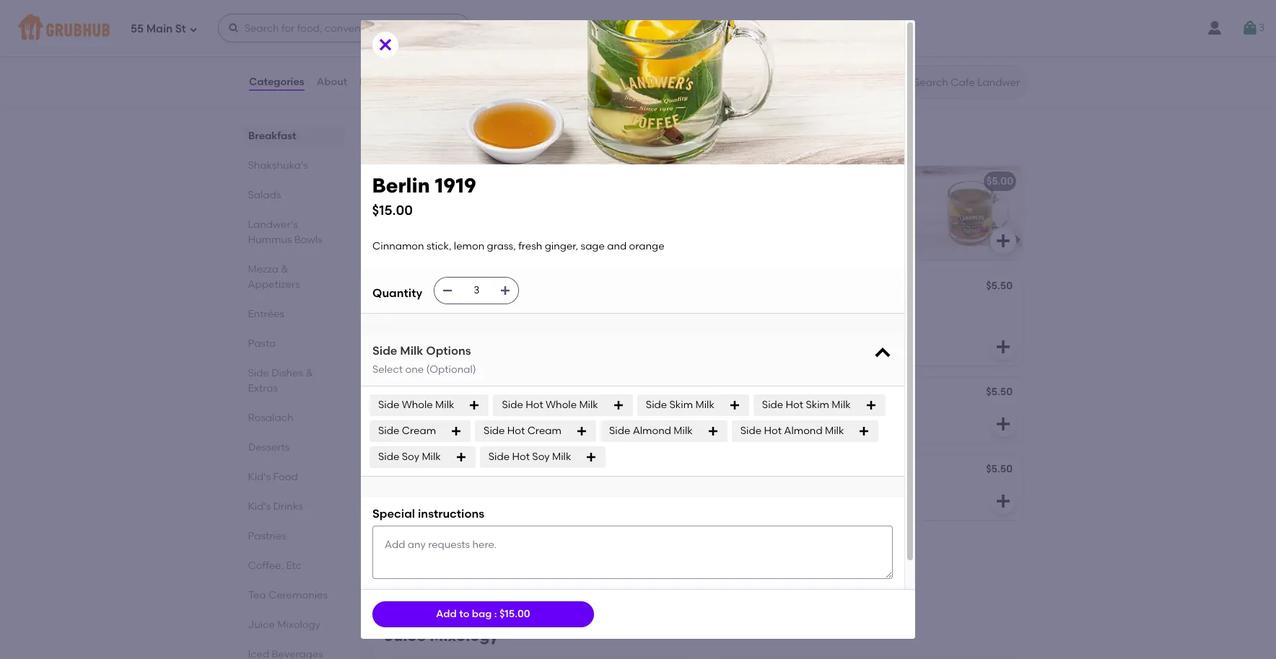 Task type: describe. For each thing, give the bounding box(es) containing it.
reviews
[[360, 76, 400, 88]]

side whole milk
[[378, 399, 454, 411]]

0 vertical spatial cinnamon stick, lemon grass, fresh ginger, sage and orange
[[373, 240, 665, 253]]

side soy milk
[[378, 451, 441, 463]]

shakshuka's tab
[[248, 158, 339, 173]]

ginger lemon
[[396, 465, 465, 477]]

bowls
[[295, 234, 323, 246]]

side hot skim milk
[[762, 399, 851, 411]]

kid's food
[[248, 471, 298, 484]]

berlin 1919 $15.00
[[373, 173, 477, 219]]

Search Cafe Landwer search field
[[913, 76, 1023, 90]]

grass, inside the cinnamon stick, lemon grass, fresh ginger, sage and orange
[[510, 302, 539, 314]]

1 horizontal spatial tea ceremonies
[[384, 132, 506, 150]]

english
[[719, 388, 754, 400]]

options
[[426, 344, 471, 358]]

tea ceremonies tab
[[248, 588, 339, 604]]

etc
[[287, 560, 302, 572]]

juice inside tab
[[248, 619, 275, 632]]

0 horizontal spatial and
[[458, 317, 478, 329]]

fresh mint tea button
[[387, 166, 699, 260]]

add
[[436, 608, 457, 621]]

pasta tab
[[248, 336, 339, 352]]

side hot almond milk
[[741, 425, 844, 437]]

0 vertical spatial grass,
[[487, 240, 516, 253]]

side almond milk
[[609, 425, 693, 437]]

berlin for berlin 1919 $15.00
[[373, 173, 431, 198]]

about button
[[316, 56, 348, 108]]

side for side milk options select one (optional)
[[373, 344, 397, 358]]

(optional)
[[426, 364, 476, 376]]

add to bag : $15.00
[[436, 608, 530, 621]]

ginger, inside the cinnamon stick, lemon grass, fresh ginger, sage and orange
[[396, 317, 429, 329]]

1 horizontal spatial juice mixology
[[384, 627, 498, 645]]

pastries
[[248, 531, 287, 543]]

reviews button
[[359, 56, 401, 108]]

ginger
[[396, 465, 429, 477]]

2 soy from the left
[[532, 451, 550, 463]]

$6.50
[[664, 18, 690, 30]]

hot for skim
[[786, 399, 804, 411]]

salads tab
[[248, 188, 339, 203]]

berlin 1919
[[396, 282, 446, 294]]

instructions
[[418, 508, 485, 521]]

side for side almond milk
[[609, 425, 631, 437]]

$5.50 for crimson berry
[[663, 386, 689, 399]]

side for side soy milk
[[378, 451, 399, 463]]

special
[[373, 508, 415, 521]]

coffee,
[[248, 560, 284, 572]]

tea inside tab
[[248, 590, 266, 602]]

fresh mint tea image
[[591, 166, 699, 260]]

vanilla roobios button
[[387, 533, 699, 598]]

side for side hot whole milk
[[502, 399, 523, 411]]

desserts
[[248, 442, 290, 454]]

& inside side dishes & extras
[[306, 367, 314, 380]]

entrées
[[248, 308, 285, 321]]

kid's food tab
[[248, 470, 339, 485]]

55 main st
[[131, 22, 186, 35]]

2 skim from the left
[[806, 399, 830, 411]]

$5.00 button
[[710, 166, 1022, 260]]

mezza & appetizers tab
[[248, 262, 339, 292]]

house blend tea image
[[914, 166, 1022, 260]]

55
[[131, 22, 144, 35]]

$5.50 inside button
[[986, 280, 1013, 292]]

fresh mint tea
[[396, 175, 467, 188]]

kid's for kid's food
[[248, 471, 271, 484]]

$5.50 for english breakfast
[[986, 386, 1013, 399]]

moroccan
[[719, 465, 770, 477]]

main
[[146, 22, 173, 35]]

mezza
[[248, 264, 279, 276]]

crimson berry
[[396, 388, 466, 400]]

st
[[175, 22, 186, 35]]

landwer's hummus bowls
[[248, 219, 323, 246]]

side milk options select one (optional)
[[373, 344, 476, 376]]

1 horizontal spatial juice
[[384, 627, 426, 645]]

0 vertical spatial cinnamon
[[373, 240, 424, 253]]

hot for cream
[[507, 425, 525, 437]]

kid's for kid's drinks
[[248, 501, 271, 513]]

1 vertical spatial lemon
[[477, 302, 508, 314]]

$5.50 button
[[710, 272, 1022, 366]]

0 vertical spatial fresh
[[518, 240, 542, 253]]

vanilla roobios
[[396, 542, 472, 554]]

kid's drinks
[[248, 501, 303, 513]]

special instructions
[[373, 508, 485, 521]]

to
[[459, 608, 470, 621]]

$5.00
[[987, 175, 1014, 188]]

english breakfast
[[719, 388, 805, 400]]

side hot soy milk
[[489, 451, 571, 463]]

Special instructions text field
[[373, 526, 893, 580]]

food
[[274, 471, 298, 484]]

moroccan mint
[[719, 465, 794, 477]]

1 horizontal spatial breakfast
[[757, 388, 805, 400]]

0 vertical spatial and
[[607, 240, 627, 253]]

side for side hot cream
[[484, 425, 505, 437]]



Task type: vqa. For each thing, say whether or not it's contained in the screenshot.
1919
yes



Task type: locate. For each thing, give the bounding box(es) containing it.
side skim milk
[[646, 399, 715, 411]]

kid's inside tab
[[248, 471, 271, 484]]

$5.50 for moroccan mint
[[986, 464, 1013, 476]]

search icon image
[[891, 74, 908, 91]]

0 horizontal spatial mixology
[[278, 619, 321, 632]]

3 button
[[1242, 15, 1265, 41]]

side
[[373, 344, 397, 358], [248, 367, 270, 380], [378, 399, 399, 411], [502, 399, 523, 411], [646, 399, 667, 411], [762, 399, 783, 411], [378, 425, 399, 437], [484, 425, 505, 437], [609, 425, 631, 437], [741, 425, 762, 437], [378, 451, 399, 463], [489, 451, 510, 463]]

matcha image
[[591, 9, 699, 103]]

0 horizontal spatial sage
[[432, 317, 456, 329]]

0 vertical spatial tea ceremonies
[[384, 132, 506, 150]]

1 horizontal spatial skim
[[806, 399, 830, 411]]

cinnamon stick, lemon grass, fresh ginger, sage and orange
[[373, 240, 665, 253], [396, 302, 566, 329]]

kid's left food
[[248, 471, 271, 484]]

1 skim from the left
[[670, 399, 693, 411]]

1 vertical spatial tea
[[449, 175, 467, 188]]

tea right fresh
[[449, 175, 467, 188]]

juice mixology inside juice mixology tab
[[248, 619, 321, 632]]

1 horizontal spatial &
[[306, 367, 314, 380]]

berlin 1919 image
[[591, 272, 699, 366]]

0 horizontal spatial whole
[[402, 399, 433, 411]]

2 horizontal spatial tea
[[449, 175, 467, 188]]

1 vertical spatial orange
[[480, 317, 515, 329]]

rosalach tab
[[248, 411, 339, 426]]

0 vertical spatial sage
[[581, 240, 605, 253]]

rosalach
[[248, 412, 294, 425]]

tab
[[248, 648, 339, 660]]

sage
[[581, 240, 605, 253], [432, 317, 456, 329]]

1 horizontal spatial tea
[[384, 132, 411, 150]]

1 vertical spatial 1919
[[426, 282, 446, 294]]

1 vertical spatial cinnamon stick, lemon grass, fresh ginger, sage and orange
[[396, 302, 566, 329]]

1 vertical spatial kid's
[[248, 501, 271, 513]]

stick, up berlin 1919
[[427, 240, 452, 253]]

0 horizontal spatial ceremonies
[[268, 590, 328, 602]]

juice mixology down add
[[384, 627, 498, 645]]

crimson
[[396, 388, 437, 400]]

pastries tab
[[248, 529, 339, 544]]

1 whole from the left
[[402, 399, 433, 411]]

$15.00 inside berlin 1919 $15.00
[[373, 202, 413, 219]]

1 horizontal spatial mint
[[772, 465, 794, 477]]

mixology inside tab
[[278, 619, 321, 632]]

0 horizontal spatial &
[[281, 264, 289, 276]]

mixology down tea ceremonies tab
[[278, 619, 321, 632]]

milk
[[400, 344, 423, 358], [435, 399, 454, 411], [579, 399, 598, 411], [696, 399, 715, 411], [832, 399, 851, 411], [674, 425, 693, 437], [825, 425, 844, 437], [422, 451, 441, 463], [552, 451, 571, 463]]

hot up side hot soy milk
[[507, 425, 525, 437]]

0 vertical spatial tea
[[384, 132, 411, 150]]

2 almond from the left
[[784, 425, 823, 437]]

berry
[[440, 388, 466, 400]]

hot up side hot cream
[[526, 399, 543, 411]]

mezza & appetizers
[[248, 264, 300, 291]]

ceremonies
[[415, 132, 506, 150], [268, 590, 328, 602]]

1 horizontal spatial whole
[[546, 399, 577, 411]]

shakshuka's
[[248, 160, 308, 172]]

hummus
[[248, 234, 292, 246]]

select
[[373, 364, 403, 376]]

0 vertical spatial 1919
[[435, 173, 477, 198]]

1919 right fresh
[[435, 173, 477, 198]]

juice mixology down tea ceremonies tab
[[248, 619, 321, 632]]

drinks
[[274, 501, 303, 513]]

appetizers
[[248, 279, 300, 291]]

side for side cream
[[378, 425, 399, 437]]

side hot whole milk
[[502, 399, 598, 411]]

side hot cream
[[484, 425, 562, 437]]

ginger,
[[545, 240, 578, 253], [396, 317, 429, 329]]

hot down side hot cream
[[512, 451, 530, 463]]

vanilla
[[396, 542, 430, 554]]

cinnamon stick, lemon grass, fresh ginger, sage and orange up "options"
[[396, 302, 566, 329]]

coffee, etc tab
[[248, 559, 339, 574]]

coffee, etc
[[248, 560, 302, 572]]

0 vertical spatial &
[[281, 264, 289, 276]]

cinnamon up quantity
[[373, 240, 424, 253]]

0 horizontal spatial tea
[[248, 590, 266, 602]]

side inside side dishes & extras
[[248, 367, 270, 380]]

cream
[[402, 425, 436, 437], [527, 425, 562, 437]]

1 vertical spatial tea ceremonies
[[248, 590, 328, 602]]

&
[[281, 264, 289, 276], [306, 367, 314, 380]]

hot for whole
[[526, 399, 543, 411]]

1 vertical spatial cinnamon
[[396, 302, 447, 314]]

1 horizontal spatial cream
[[527, 425, 562, 437]]

1 horizontal spatial mixology
[[430, 627, 498, 645]]

ceremonies up fresh mint tea
[[415, 132, 506, 150]]

1 vertical spatial berlin
[[396, 282, 424, 294]]

0 horizontal spatial almond
[[633, 425, 671, 437]]

hot for almond
[[764, 425, 782, 437]]

svg image
[[1242, 19, 1259, 37], [377, 36, 394, 53], [671, 75, 689, 92], [500, 285, 511, 297], [865, 400, 877, 412], [576, 426, 588, 437], [671, 493, 689, 510]]

breakfast tab
[[248, 129, 339, 144]]

1919
[[435, 173, 477, 198], [426, 282, 446, 294]]

berlin for berlin 1919
[[396, 282, 424, 294]]

1 horizontal spatial almond
[[784, 425, 823, 437]]

1 vertical spatial ceremonies
[[268, 590, 328, 602]]

1 horizontal spatial orange
[[629, 240, 665, 253]]

$15.00 right :
[[500, 608, 530, 621]]

1 horizontal spatial and
[[607, 240, 627, 253]]

1 vertical spatial breakfast
[[757, 388, 805, 400]]

orange
[[629, 240, 665, 253], [480, 317, 515, 329]]

0 vertical spatial berlin
[[373, 173, 431, 198]]

mixology
[[278, 619, 321, 632], [430, 627, 498, 645]]

tea down coffee, at left
[[248, 590, 266, 602]]

breakfast
[[248, 130, 296, 142], [757, 388, 805, 400]]

mint for moroccan
[[772, 465, 794, 477]]

1919 for berlin 1919 $15.00
[[435, 173, 477, 198]]

breakfast inside tab
[[248, 130, 296, 142]]

skim
[[670, 399, 693, 411], [806, 399, 830, 411]]

juice mixology tab
[[248, 618, 339, 633]]

1 horizontal spatial ginger,
[[545, 240, 578, 253]]

sage inside the cinnamon stick, lemon grass, fresh ginger, sage and orange
[[432, 317, 456, 329]]

tea ceremonies up juice mixology tab
[[248, 590, 328, 602]]

berlin
[[373, 173, 431, 198], [396, 282, 424, 294]]

1 horizontal spatial ceremonies
[[415, 132, 506, 150]]

side for side skim milk
[[646, 399, 667, 411]]

stick, up "options"
[[450, 302, 475, 314]]

mint right fresh
[[425, 175, 447, 188]]

fresh
[[518, 240, 542, 253], [542, 302, 566, 314]]

fresh
[[396, 175, 422, 188]]

matcha
[[396, 18, 434, 30]]

hot up side hot almond milk on the right of the page
[[786, 399, 804, 411]]

3
[[1259, 22, 1265, 34]]

cream down side hot whole milk
[[527, 425, 562, 437]]

cinnamon
[[373, 240, 424, 253], [396, 302, 447, 314]]

skim up side hot almond milk on the right of the page
[[806, 399, 830, 411]]

whole up side cream
[[402, 399, 433, 411]]

$5.50
[[986, 280, 1013, 292], [663, 386, 689, 399], [986, 386, 1013, 399], [986, 464, 1013, 476]]

side dishes & extras
[[248, 367, 314, 395]]

1 kid's from the top
[[248, 471, 271, 484]]

kid's inside tab
[[248, 501, 271, 513]]

0 vertical spatial kid's
[[248, 471, 271, 484]]

$15.00
[[373, 202, 413, 219], [500, 608, 530, 621]]

juice
[[248, 619, 275, 632], [384, 627, 426, 645]]

pasta
[[248, 338, 276, 350]]

side dishes & extras tab
[[248, 366, 339, 396]]

0 vertical spatial lemon
[[454, 240, 485, 253]]

mixology down to
[[430, 627, 498, 645]]

tea
[[384, 132, 411, 150], [449, 175, 467, 188], [248, 590, 266, 602]]

0 vertical spatial orange
[[629, 240, 665, 253]]

0 horizontal spatial orange
[[480, 317, 515, 329]]

0 horizontal spatial tea ceremonies
[[248, 590, 328, 602]]

hot
[[526, 399, 543, 411], [786, 399, 804, 411], [507, 425, 525, 437], [764, 425, 782, 437], [512, 451, 530, 463]]

side cream
[[378, 425, 436, 437]]

mint for fresh
[[425, 175, 447, 188]]

1 horizontal spatial soy
[[532, 451, 550, 463]]

cream down side whole milk at the left bottom of the page
[[402, 425, 436, 437]]

hot for soy
[[512, 451, 530, 463]]

entrées tab
[[248, 307, 339, 322]]

1919 inside berlin 1919 $15.00
[[435, 173, 477, 198]]

1 vertical spatial ginger,
[[396, 317, 429, 329]]

1 vertical spatial grass,
[[510, 302, 539, 314]]

2 cream from the left
[[527, 425, 562, 437]]

svg image inside 3 button
[[1242, 19, 1259, 37]]

one
[[405, 364, 424, 376]]

0 horizontal spatial juice
[[248, 619, 275, 632]]

grass,
[[487, 240, 516, 253], [510, 302, 539, 314]]

svg image
[[228, 22, 239, 34], [189, 25, 198, 34], [995, 232, 1012, 250], [442, 285, 454, 297], [995, 339, 1012, 356], [873, 344, 893, 364], [469, 400, 480, 412], [613, 400, 624, 412], [729, 400, 741, 412], [671, 416, 689, 433], [995, 416, 1012, 433], [451, 426, 462, 437], [707, 426, 719, 437], [859, 426, 870, 437], [455, 452, 467, 463], [586, 452, 597, 463], [995, 493, 1012, 510], [671, 570, 689, 588]]

cinnamon stick, lemon grass, fresh ginger, sage and orange up 'input item quantity' number field
[[373, 240, 665, 253]]

tea ceremonies
[[384, 132, 506, 150], [248, 590, 328, 602]]

tea ceremonies up fresh mint tea
[[384, 132, 506, 150]]

1919 right quantity
[[426, 282, 446, 294]]

about
[[317, 76, 347, 88]]

skim up "side almond milk"
[[670, 399, 693, 411]]

ceremonies inside tab
[[268, 590, 328, 602]]

orange inside the cinnamon stick, lemon grass, fresh ginger, sage and orange
[[480, 317, 515, 329]]

bag
[[472, 608, 492, 621]]

kid's drinks tab
[[248, 500, 339, 515]]

& right dishes
[[306, 367, 314, 380]]

0 vertical spatial $15.00
[[373, 202, 413, 219]]

categories button
[[248, 56, 305, 108]]

& inside the mezza & appetizers
[[281, 264, 289, 276]]

0 horizontal spatial mint
[[425, 175, 447, 188]]

0 vertical spatial mint
[[425, 175, 447, 188]]

categories
[[249, 76, 304, 88]]

cinnamon down berlin 1919
[[396, 302, 447, 314]]

extras
[[248, 383, 278, 395]]

milk inside the side milk options select one (optional)
[[400, 344, 423, 358]]

$15.00 down fresh
[[373, 202, 413, 219]]

side for side dishes & extras
[[248, 367, 270, 380]]

soy down side hot cream
[[532, 451, 550, 463]]

0 horizontal spatial breakfast
[[248, 130, 296, 142]]

side for side whole milk
[[378, 399, 399, 411]]

side for side hot soy milk
[[489, 451, 510, 463]]

kid's
[[248, 471, 271, 484], [248, 501, 271, 513]]

1 soy from the left
[[402, 451, 419, 463]]

1 cream from the left
[[402, 425, 436, 437]]

1 vertical spatial sage
[[432, 317, 456, 329]]

lemon
[[432, 465, 465, 477]]

1 vertical spatial fresh
[[542, 302, 566, 314]]

2 vertical spatial tea
[[248, 590, 266, 602]]

ceremonies down etc
[[268, 590, 328, 602]]

soy
[[402, 451, 419, 463], [532, 451, 550, 463]]

side inside the side milk options select one (optional)
[[373, 344, 397, 358]]

:
[[494, 608, 497, 621]]

dishes
[[272, 367, 304, 380]]

2 kid's from the top
[[248, 501, 271, 513]]

grass, right 'input item quantity' number field
[[510, 302, 539, 314]]

0 vertical spatial breakfast
[[248, 130, 296, 142]]

almond down side skim milk
[[633, 425, 671, 437]]

0 vertical spatial stick,
[[427, 240, 452, 253]]

kid's left the drinks at the left of page
[[248, 501, 271, 513]]

1 vertical spatial $15.00
[[500, 608, 530, 621]]

0 vertical spatial ginger,
[[545, 240, 578, 253]]

1 horizontal spatial sage
[[581, 240, 605, 253]]

Input item quantity number field
[[461, 278, 493, 304]]

landwer's hummus bowls tab
[[248, 217, 339, 248]]

salads
[[248, 189, 281, 201]]

0 horizontal spatial cream
[[402, 425, 436, 437]]

lemon
[[454, 240, 485, 253], [477, 302, 508, 314]]

tea up fresh
[[384, 132, 411, 150]]

stick,
[[427, 240, 452, 253], [450, 302, 475, 314]]

desserts tab
[[248, 440, 339, 456]]

side for side hot almond milk
[[741, 425, 762, 437]]

whole up side hot cream
[[546, 399, 577, 411]]

1 horizontal spatial $15.00
[[500, 608, 530, 621]]

0 horizontal spatial skim
[[670, 399, 693, 411]]

ginger lemon button
[[387, 456, 699, 521]]

grass, up 'input item quantity' number field
[[487, 240, 516, 253]]

fresh inside the cinnamon stick, lemon grass, fresh ginger, sage and orange
[[542, 302, 566, 314]]

0 horizontal spatial ginger,
[[396, 317, 429, 329]]

1919 for berlin 1919
[[426, 282, 446, 294]]

tea ceremonies inside tab
[[248, 590, 328, 602]]

almond down side hot skim milk
[[784, 425, 823, 437]]

cinnamon inside the cinnamon stick, lemon grass, fresh ginger, sage and orange
[[396, 302, 447, 314]]

1 vertical spatial stick,
[[450, 302, 475, 314]]

1 vertical spatial mint
[[772, 465, 794, 477]]

landwer's
[[248, 219, 298, 231]]

breakfast up shakshuka's
[[248, 130, 296, 142]]

tea inside button
[[449, 175, 467, 188]]

1 vertical spatial and
[[458, 317, 478, 329]]

mint right "moroccan"
[[772, 465, 794, 477]]

mint
[[425, 175, 447, 188], [772, 465, 794, 477]]

0 horizontal spatial $15.00
[[373, 202, 413, 219]]

hot down the english breakfast
[[764, 425, 782, 437]]

1 almond from the left
[[633, 425, 671, 437]]

side for side hot skim milk
[[762, 399, 783, 411]]

0 horizontal spatial soy
[[402, 451, 419, 463]]

breakfast up side hot almond milk on the right of the page
[[757, 388, 805, 400]]

berlin inside berlin 1919 $15.00
[[373, 173, 431, 198]]

1 vertical spatial &
[[306, 367, 314, 380]]

0 vertical spatial ceremonies
[[415, 132, 506, 150]]

roobios
[[432, 542, 472, 554]]

quantity
[[373, 286, 422, 300]]

2 whole from the left
[[546, 399, 577, 411]]

mint inside button
[[425, 175, 447, 188]]

& up the appetizers
[[281, 264, 289, 276]]

soy up ginger
[[402, 451, 419, 463]]

main navigation navigation
[[0, 0, 1276, 56]]

0 horizontal spatial juice mixology
[[248, 619, 321, 632]]



